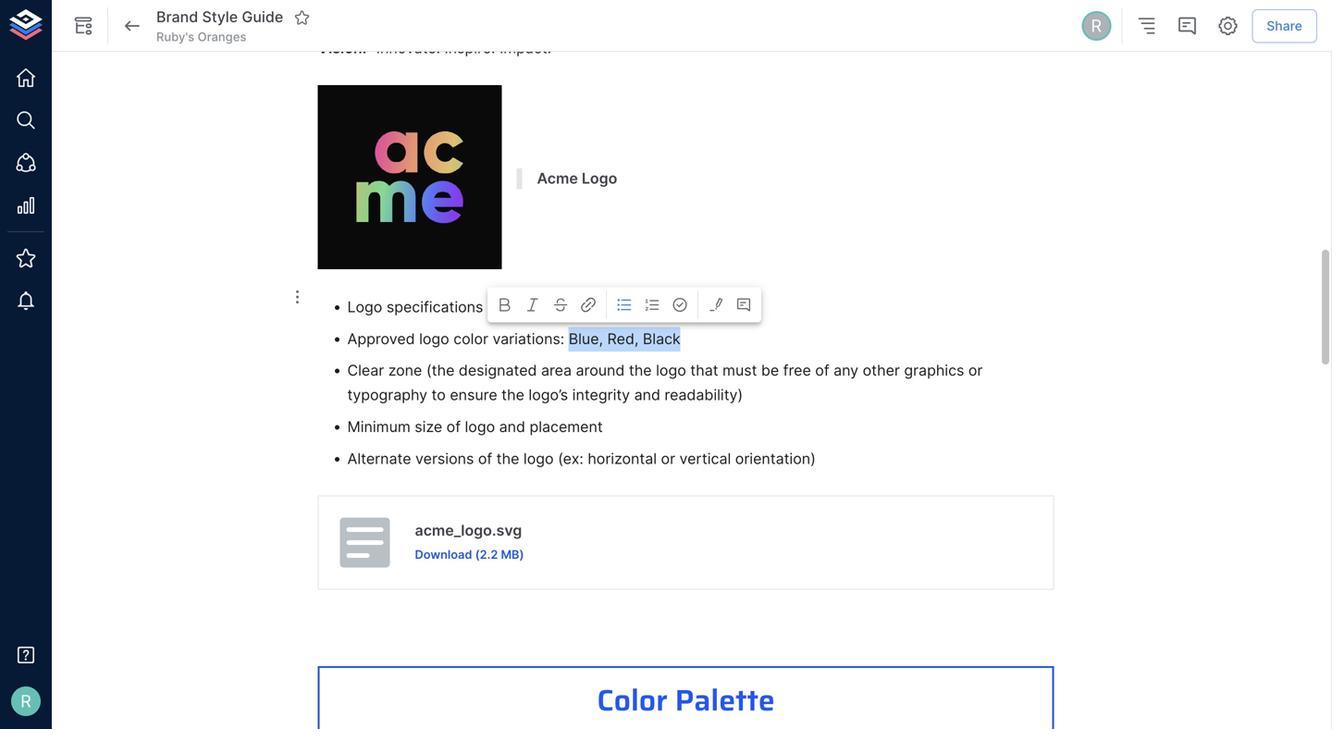 Task type: locate. For each thing, give the bounding box(es) containing it.
and left placement
[[500, 418, 526, 436]]

the down minimum size of logo and placement
[[497, 450, 520, 468]]

the down red,
[[629, 362, 652, 380]]

red,
[[608, 330, 639, 348]]

highlight image
[[708, 297, 725, 313]]

0 horizontal spatial r
[[21, 691, 31, 712]]

ruby's oranges link
[[156, 29, 247, 45]]

vision: "innovate. inspire. impact."
[[318, 39, 556, 57]]

share
[[1267, 18, 1303, 34]]

and
[[635, 386, 661, 404], [500, 418, 526, 436]]

alternate
[[348, 450, 411, 468]]

italic image
[[525, 297, 542, 313]]

0 vertical spatial and
[[635, 386, 661, 404]]

placement
[[530, 418, 603, 436]]

mb
[[501, 548, 520, 562]]

approved logo color variations: blue, red, black
[[348, 330, 681, 348]]

of down minimum size of logo and placement
[[478, 450, 493, 468]]

logo right acme on the left of page
[[582, 170, 618, 188]]

of right size
[[447, 418, 461, 436]]

logo down ensure
[[465, 418, 495, 436]]

of left "any"
[[816, 362, 830, 380]]

ruby's oranges
[[156, 30, 247, 44]]

blue,
[[569, 330, 604, 348]]

graphics
[[905, 362, 965, 380]]

acme
[[537, 170, 578, 188]]

1 horizontal spatial r button
[[1080, 8, 1115, 44]]

bold image
[[497, 297, 514, 313]]

1 vertical spatial r
[[21, 691, 31, 712]]

logo up approved
[[348, 298, 383, 316]]

variations:
[[493, 330, 565, 348]]

logo
[[582, 170, 618, 188], [348, 298, 383, 316]]

r button
[[1080, 8, 1115, 44], [6, 681, 46, 722]]

(
[[475, 548, 480, 562]]

1 horizontal spatial or
[[969, 362, 983, 380]]

0 vertical spatial r button
[[1080, 8, 1115, 44]]

the
[[629, 362, 652, 380], [502, 386, 525, 404], [497, 450, 520, 468]]

and right integrity
[[635, 386, 661, 404]]

1 horizontal spatial and
[[635, 386, 661, 404]]

of for (ex:
[[478, 450, 493, 468]]

logo
[[419, 330, 450, 348], [656, 362, 687, 380], [465, 418, 495, 436], [524, 450, 554, 468]]

or
[[969, 362, 983, 380], [661, 450, 676, 468]]

horizontal
[[588, 450, 657, 468]]

size
[[415, 418, 443, 436]]

1 horizontal spatial of
[[478, 450, 493, 468]]

or right "graphics"
[[969, 362, 983, 380]]

logo down black
[[656, 362, 687, 380]]

color
[[454, 330, 489, 348]]

to
[[432, 386, 446, 404]]

1 horizontal spatial logo
[[582, 170, 618, 188]]

or left vertical at the bottom right
[[661, 450, 676, 468]]

be
[[762, 362, 780, 380]]

1 vertical spatial and
[[500, 418, 526, 436]]

color palette
[[597, 677, 775, 724]]

typography
[[348, 386, 428, 404]]

that
[[691, 362, 719, 380]]

minimum size of logo and placement
[[348, 418, 603, 436]]

ruby's
[[156, 30, 195, 44]]

logo inside clear zone (the designated area around the logo that must be free of any other graphics or typography to ensure the logo's integrity and readability)
[[656, 362, 687, 380]]

versions
[[416, 450, 474, 468]]

around
[[576, 362, 625, 380]]

2 horizontal spatial of
[[816, 362, 830, 380]]

approved
[[348, 330, 415, 348]]

ensure
[[450, 386, 498, 404]]

1 vertical spatial r button
[[6, 681, 46, 722]]

must
[[723, 362, 758, 380]]

of
[[816, 362, 830, 380], [447, 418, 461, 436], [478, 450, 493, 468]]

logo down specifications
[[419, 330, 450, 348]]

oranges
[[198, 30, 247, 44]]

logo specifications
[[348, 298, 484, 316]]

orientation)
[[736, 450, 816, 468]]

0 horizontal spatial or
[[661, 450, 676, 468]]

download
[[415, 548, 472, 562]]

the down designated
[[502, 386, 525, 404]]

acme_logo.svg download ( 2.2 mb )
[[415, 521, 524, 562]]

1 horizontal spatial r
[[1092, 16, 1103, 36]]

0 vertical spatial r
[[1092, 16, 1103, 36]]

go back image
[[121, 15, 143, 37]]

specifications
[[387, 298, 484, 316]]

0 vertical spatial or
[[969, 362, 983, 380]]

guide
[[242, 8, 283, 26]]

designated
[[459, 362, 537, 380]]

0 horizontal spatial of
[[447, 418, 461, 436]]

0 vertical spatial the
[[629, 362, 652, 380]]

table of contents image
[[1136, 15, 1158, 37]]

0 horizontal spatial logo
[[348, 298, 383, 316]]

2 vertical spatial of
[[478, 450, 493, 468]]

bullet list image
[[616, 297, 633, 313]]

ordered list image
[[644, 297, 661, 313]]

and inside clear zone (the designated area around the logo that must be free of any other graphics or typography to ensure the logo's integrity and readability)
[[635, 386, 661, 404]]

r
[[1092, 16, 1103, 36], [21, 691, 31, 712]]

0 vertical spatial of
[[816, 362, 830, 380]]

1 vertical spatial of
[[447, 418, 461, 436]]

share button
[[1253, 9, 1318, 43]]

clear
[[348, 362, 384, 380]]



Task type: vqa. For each thing, say whether or not it's contained in the screenshot.
Created On: July 7, 2025 Created
no



Task type: describe. For each thing, give the bounding box(es) containing it.
palette
[[675, 677, 775, 724]]

settings image
[[1217, 15, 1240, 37]]

or inside clear zone (the designated area around the logo that must be free of any other graphics or typography to ensure the logo's integrity and readability)
[[969, 362, 983, 380]]

0 horizontal spatial and
[[500, 418, 526, 436]]

add comment image
[[736, 297, 753, 313]]

show wiki image
[[72, 15, 94, 37]]

black
[[643, 330, 681, 348]]

(the
[[427, 362, 455, 380]]

alternate versions of the logo (ex: horizontal or vertical orientation)
[[348, 450, 816, 468]]

comments image
[[1177, 15, 1199, 37]]

of for placement
[[447, 418, 461, 436]]

brand style guide
[[156, 8, 283, 26]]

impact."
[[500, 39, 556, 57]]

1 vertical spatial logo
[[348, 298, 383, 316]]

r for the leftmost the r button
[[21, 691, 31, 712]]

r for the top the r button
[[1092, 16, 1103, 36]]

zone
[[389, 362, 422, 380]]

clear zone (the designated area around the logo that must be free of any other graphics or typography to ensure the logo's integrity and readability)
[[348, 362, 988, 404]]

"innovate.
[[371, 39, 441, 57]]

link image
[[580, 297, 597, 313]]

inspire.
[[445, 39, 496, 57]]

vision:
[[318, 39, 367, 57]]

brand
[[156, 8, 198, 26]]

free
[[784, 362, 812, 380]]

0 vertical spatial logo
[[582, 170, 618, 188]]

todo list image
[[672, 297, 689, 313]]

integrity
[[573, 386, 630, 404]]

acme logo
[[537, 170, 618, 188]]

logo's
[[529, 386, 568, 404]]

(ex:
[[558, 450, 584, 468]]

favorite image
[[294, 9, 310, 26]]

0 horizontal spatial r button
[[6, 681, 46, 722]]

1 vertical spatial the
[[502, 386, 525, 404]]

style
[[202, 8, 238, 26]]

minimum
[[348, 418, 411, 436]]

strikethrough image
[[553, 297, 569, 313]]

2 vertical spatial the
[[497, 450, 520, 468]]

1 vertical spatial or
[[661, 450, 676, 468]]

2.2
[[480, 548, 498, 562]]

acme_logo.svg
[[415, 521, 522, 539]]

other
[[863, 362, 901, 380]]

)
[[520, 548, 524, 562]]

vertical
[[680, 450, 732, 468]]

area
[[541, 362, 572, 380]]

of inside clear zone (the designated area around the logo that must be free of any other graphics or typography to ensure the logo's integrity and readability)
[[816, 362, 830, 380]]

readability)
[[665, 386, 744, 404]]

any
[[834, 362, 859, 380]]

logo left (ex:
[[524, 450, 554, 468]]

color
[[597, 677, 668, 724]]



